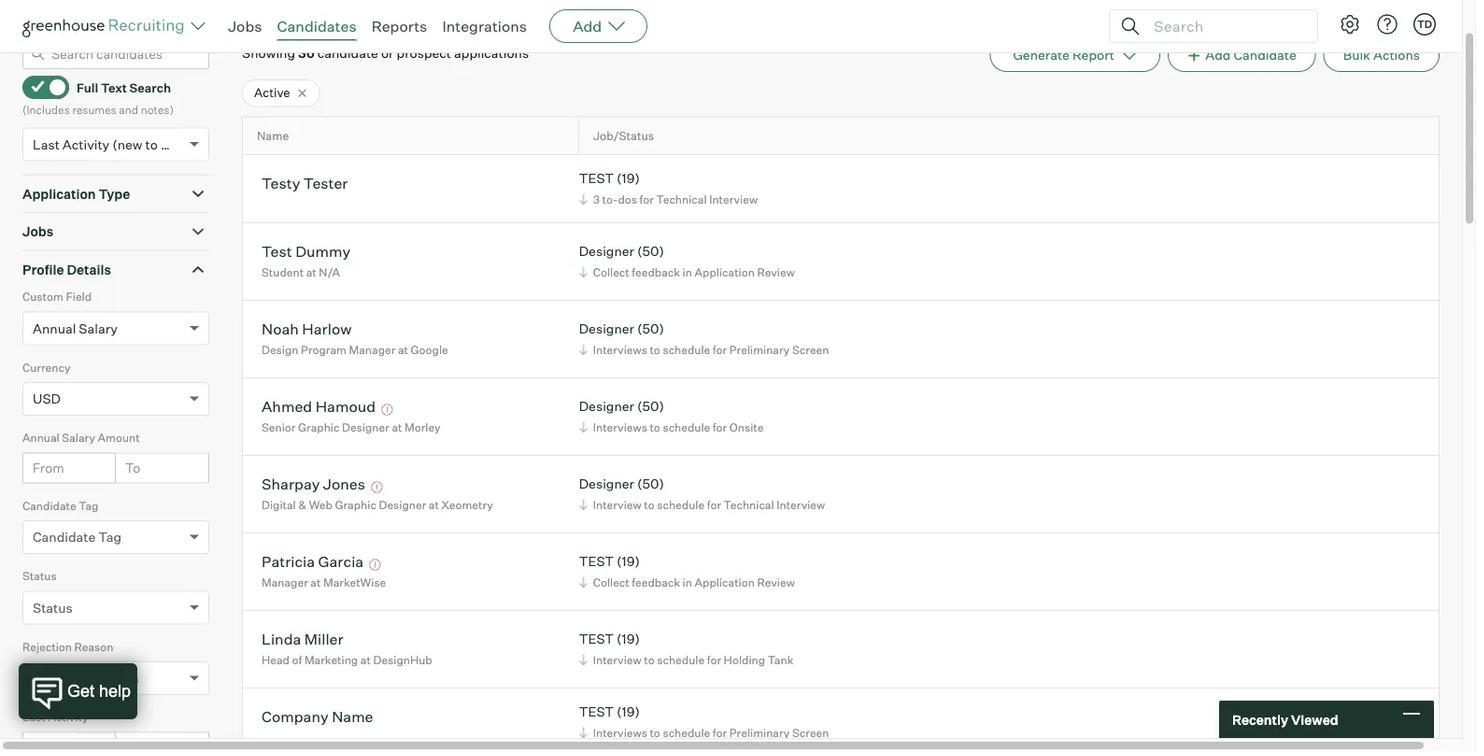 Task type: describe. For each thing, give the bounding box(es) containing it.
n/a
[[319, 266, 340, 280]]

profile
[[22, 262, 64, 278]]

test for test (19) interviews to schedule for preliminary screen
[[579, 705, 614, 721]]

td
[[1418, 18, 1433, 30]]

reports link
[[372, 17, 428, 36]]

testy
[[262, 174, 300, 193]]

collect feedback in application review link for (19)
[[576, 574, 800, 592]]

(19) for test (19) interviews to schedule for preliminary screen
[[617, 705, 640, 721]]

candidate inside "link"
[[1234, 47, 1297, 64]]

configure image
[[1340, 13, 1362, 36]]

1 vertical spatial rejection
[[33, 671, 90, 687]]

Search candidates field
[[22, 39, 209, 70]]

designer (50) interview to schedule for technical interview
[[579, 476, 826, 512]]

linda miller link
[[262, 630, 344, 652]]

tank
[[768, 654, 794, 668]]

rejection reason element
[[22, 639, 209, 709]]

preliminary for (50)
[[730, 343, 790, 357]]

for for designer (50) interviews to schedule for preliminary screen
[[713, 343, 727, 357]]

screen for (50)
[[793, 343, 830, 357]]

manager at marketwise
[[262, 576, 386, 590]]

0 vertical spatial reason
[[74, 641, 114, 655]]

0 vertical spatial rejection
[[22, 641, 72, 655]]

digital
[[262, 498, 296, 512]]

schedule for designer (50) interview to schedule for technical interview
[[657, 498, 705, 512]]

recently viewed
[[1233, 712, 1339, 728]]

company name link
[[262, 708, 373, 729]]

miller
[[305, 630, 344, 649]]

testy tester link
[[262, 174, 348, 196]]

student
[[262, 266, 304, 280]]

0 vertical spatial graphic
[[298, 421, 340, 435]]

candidate tag element
[[22, 497, 209, 568]]

patricia garcia link
[[262, 553, 364, 574]]

feedback for (50)
[[632, 266, 681, 280]]

annual for annual salary amount
[[22, 432, 60, 446]]

xeometry
[[442, 498, 493, 512]]

designer for designer (50) collect feedback in application review
[[579, 244, 635, 260]]

application type
[[22, 186, 130, 203]]

morley
[[405, 421, 441, 435]]

interviews to schedule for preliminary screen link for (50)
[[576, 341, 834, 359]]

prospect
[[397, 46, 452, 62]]

at left xeometry
[[429, 498, 439, 512]]

ahmed hamoud link
[[262, 397, 376, 419]]

36
[[298, 46, 315, 62]]

bulk actions link
[[1324, 39, 1441, 73]]

noah harlow link
[[262, 320, 352, 341]]

review for (19)
[[758, 576, 795, 590]]

(50) for designer (50) interviews to schedule for preliminary screen
[[637, 321, 665, 338]]

noah harlow design program manager at google
[[262, 320, 448, 357]]

last activity (new to old) option
[[33, 137, 185, 153]]

designer for designer (50) interview to schedule for technical interview
[[579, 476, 635, 493]]

custom
[[22, 290, 63, 304]]

of
[[292, 654, 302, 668]]

hamoud
[[316, 397, 376, 416]]

designer (50) interviews to schedule for preliminary screen
[[579, 321, 830, 357]]

test (19) collect feedback in application review
[[579, 554, 795, 590]]

3
[[593, 193, 600, 207]]

preliminary for (19)
[[730, 726, 790, 741]]

schedule for test (19) interview to schedule for holding tank
[[657, 654, 705, 668]]

or
[[381, 46, 394, 62]]

linda miller head of marketing at designhub
[[262, 630, 433, 668]]

for for test (19) interview to schedule for holding tank
[[707, 654, 722, 668]]

to for test (19) interview to schedule for holding tank
[[644, 654, 655, 668]]

at down patricia garcia link
[[311, 576, 321, 590]]

(includes
[[22, 103, 70, 117]]

testy tester
[[262, 174, 348, 193]]

interviews for designer (50) interviews to schedule for onsite
[[593, 421, 648, 435]]

dos
[[618, 193, 637, 207]]

greenhouse recruiting image
[[22, 15, 191, 37]]

viewed
[[1292, 712, 1339, 728]]

custom field
[[22, 290, 92, 304]]

job/status
[[594, 129, 655, 144]]

schedule for designer (50) interviews to schedule for preliminary screen
[[663, 343, 711, 357]]

dummy
[[296, 242, 351, 261]]

2 vertical spatial candidate
[[33, 530, 96, 546]]

test for test (19) interview to schedule for holding tank
[[579, 632, 614, 648]]

0 vertical spatial tag
[[79, 499, 99, 513]]

custom field element
[[22, 289, 209, 359]]

to for test (19) interviews to schedule for preliminary screen
[[650, 726, 661, 741]]

td button
[[1414, 13, 1437, 36]]

ahmed hamoud
[[262, 397, 376, 416]]

feedback for (19)
[[632, 576, 681, 590]]

ahmed
[[262, 397, 312, 416]]

onsite
[[730, 421, 764, 435]]

(50) for designer (50) interview to schedule for technical interview
[[637, 476, 665, 493]]

applications
[[454, 46, 529, 62]]

resumes
[[72, 103, 117, 117]]

to for designer (50) interview to schedule for technical interview
[[644, 498, 655, 512]]

0 vertical spatial application
[[22, 186, 96, 203]]

activity for last activity
[[48, 711, 88, 725]]

type
[[99, 186, 130, 203]]

(19) for test (19) interview to schedule for holding tank
[[617, 632, 640, 648]]

marketing
[[305, 654, 358, 668]]

collect for test
[[593, 576, 630, 590]]

designer (50) collect feedback in application review
[[579, 244, 795, 280]]

checkmark image
[[31, 81, 45, 94]]

test for test (19) 3 to-dos for technical interview
[[579, 171, 614, 187]]

in for (19)
[[683, 576, 693, 590]]

1 vertical spatial tag
[[98, 530, 122, 546]]

annual salary
[[33, 321, 118, 337]]

interview to schedule for holding tank link
[[576, 652, 799, 669]]

usd option
[[33, 391, 61, 408]]

designer (50) interviews to schedule for onsite
[[579, 399, 764, 435]]

tester
[[304, 174, 348, 193]]

to for designer (50) interviews to schedule for onsite
[[650, 421, 661, 435]]

add candidate
[[1206, 47, 1297, 64]]

(50) for designer (50) interviews to schedule for onsite
[[637, 399, 665, 415]]

add candidate link
[[1168, 39, 1317, 73]]

interview to schedule for technical interview link
[[576, 497, 830, 514]]

technical for (50)
[[724, 498, 775, 512]]

screen for (19)
[[793, 726, 830, 741]]

sharpay jones has been in technical interview for more than 14 days image
[[369, 483, 386, 494]]

sharpay
[[262, 475, 320, 494]]

holding
[[724, 654, 766, 668]]

candidates link
[[277, 17, 357, 36]]

currency
[[22, 361, 70, 375]]

senior
[[262, 421, 296, 435]]

harlow
[[302, 320, 352, 339]]

patricia garcia
[[262, 553, 364, 571]]

and
[[119, 103, 138, 117]]

company
[[262, 708, 329, 726]]

designhub
[[373, 654, 433, 668]]

add for add
[[573, 17, 602, 36]]



Task type: locate. For each thing, give the bounding box(es) containing it.
1 vertical spatial rejection reason
[[33, 671, 139, 687]]

1 vertical spatial collect feedback in application review link
[[576, 574, 800, 592]]

profile details
[[22, 262, 111, 278]]

application up test (19) interview to schedule for holding tank
[[695, 576, 755, 590]]

schedule inside test (19) interviews to schedule for preliminary screen
[[663, 726, 711, 741]]

test inside test (19) interview to schedule for holding tank
[[579, 632, 614, 648]]

annual inside "custom field" element
[[33, 321, 76, 337]]

(50) for designer (50) collect feedback in application review
[[637, 244, 665, 260]]

application for test (19)
[[695, 576, 755, 590]]

graphic down ahmed hamoud link
[[298, 421, 340, 435]]

status down candidate tag "element"
[[22, 570, 57, 584]]

(19) inside test (19) interviews to schedule for preliminary screen
[[617, 705, 640, 721]]

jobs up profile
[[22, 224, 54, 240]]

annual salary option
[[33, 321, 118, 337]]

generate report button
[[990, 39, 1161, 73]]

application
[[22, 186, 96, 203], [695, 266, 755, 280], [695, 576, 755, 590]]

at inside noah harlow design program manager at google
[[398, 343, 408, 357]]

search
[[130, 80, 171, 95]]

salary inside "custom field" element
[[79, 321, 118, 337]]

(new
[[112, 137, 143, 153]]

to for designer (50) interviews to schedule for preliminary screen
[[650, 343, 661, 357]]

0 vertical spatial collect feedback in application review link
[[576, 264, 800, 282]]

(50) down 3 to-dos for technical interview link
[[637, 244, 665, 260]]

generate
[[1014, 47, 1070, 64]]

1 vertical spatial feedback
[[632, 576, 681, 590]]

interview inside test (19) interview to schedule for holding tank
[[593, 654, 642, 668]]

2 collect feedback in application review link from the top
[[576, 574, 800, 592]]

name inside company name link
[[332, 708, 373, 726]]

2 interviews to schedule for preliminary screen link from the top
[[576, 725, 834, 742]]

schedule inside designer (50) interview to schedule for technical interview
[[657, 498, 705, 512]]

feedback
[[632, 266, 681, 280], [632, 576, 681, 590]]

test (19) 3 to-dos for technical interview
[[579, 171, 758, 207]]

report
[[1073, 47, 1115, 64]]

manager right program
[[349, 343, 396, 357]]

add button
[[550, 9, 648, 43]]

review
[[758, 266, 795, 280], [758, 576, 795, 590]]

actions
[[1374, 47, 1421, 64]]

test
[[579, 171, 614, 187], [579, 554, 614, 570], [579, 632, 614, 648], [579, 705, 614, 721]]

at right the marketing
[[361, 654, 371, 668]]

recently
[[1233, 712, 1289, 728]]

0 horizontal spatial jobs
[[22, 224, 54, 240]]

ahmed hamoud has been in onsite for more than 21 days image
[[379, 405, 396, 416]]

manager inside noah harlow design program manager at google
[[349, 343, 396, 357]]

screen inside test (19) interviews to schedule for preliminary screen
[[793, 726, 830, 741]]

salary for annual salary amount
[[62, 432, 95, 446]]

1 vertical spatial annual
[[22, 432, 60, 446]]

name down active
[[257, 129, 289, 144]]

add inside popup button
[[573, 17, 602, 36]]

(50) inside designer (50) interview to schedule for technical interview
[[637, 476, 665, 493]]

jobs
[[228, 17, 262, 36], [22, 224, 54, 240]]

schedule left holding
[[657, 654, 705, 668]]

technical inside test (19) 3 to-dos for technical interview
[[657, 193, 707, 207]]

schedule left onsite
[[663, 421, 711, 435]]

last for last activity (new to old)
[[33, 137, 60, 153]]

for left onsite
[[713, 421, 727, 435]]

test dummy link
[[262, 242, 351, 264]]

schedule inside designer (50) interviews to schedule for onsite
[[663, 421, 711, 435]]

technical right "dos"
[[657, 193, 707, 207]]

company name
[[262, 708, 373, 726]]

manager down patricia
[[262, 576, 308, 590]]

text
[[101, 80, 127, 95]]

to inside test (19) interviews to schedule for preliminary screen
[[650, 726, 661, 741]]

application left the type at the top left of the page
[[22, 186, 96, 203]]

2 in from the top
[[683, 576, 693, 590]]

1 vertical spatial review
[[758, 576, 795, 590]]

2 screen from the top
[[793, 726, 830, 741]]

3 (50) from the top
[[637, 399, 665, 415]]

field
[[66, 290, 92, 304]]

test for test (19) collect feedback in application review
[[579, 554, 614, 570]]

0 vertical spatial collect
[[593, 266, 630, 280]]

annual salary amount
[[22, 432, 140, 446]]

test (19) interview to schedule for holding tank
[[579, 632, 794, 668]]

activity down resumes
[[62, 137, 110, 153]]

td button
[[1411, 9, 1441, 39]]

1 vertical spatial last
[[22, 711, 46, 725]]

for inside test (19) 3 to-dos for technical interview
[[640, 193, 654, 207]]

last down rejection reason element
[[22, 711, 46, 725]]

0 vertical spatial last
[[33, 137, 60, 153]]

tag down from number field
[[79, 499, 99, 513]]

last for last activity
[[22, 711, 46, 725]]

feedback inside designer (50) collect feedback in application review
[[632, 266, 681, 280]]

1 horizontal spatial technical
[[724, 498, 775, 512]]

candidate
[[1234, 47, 1297, 64], [22, 499, 76, 513], [33, 530, 96, 546]]

1 interviews to schedule for preliminary screen link from the top
[[576, 341, 834, 359]]

test dummy student at n/a
[[262, 242, 351, 280]]

to inside test (19) interview to schedule for holding tank
[[644, 654, 655, 668]]

designer inside designer (50) interviews to schedule for onsite
[[579, 399, 635, 415]]

for
[[640, 193, 654, 207], [713, 343, 727, 357], [713, 421, 727, 435], [707, 498, 722, 512], [707, 654, 722, 668], [713, 726, 727, 741]]

name
[[257, 129, 289, 144], [332, 708, 373, 726]]

1 vertical spatial jobs
[[22, 224, 54, 240]]

to up designer (50) interviews to schedule for onsite
[[650, 343, 661, 357]]

interviews for test (19) interviews to schedule for preliminary screen
[[593, 726, 648, 741]]

to up designer (50) interview to schedule for technical interview
[[650, 421, 661, 435]]

4 (19) from the top
[[617, 705, 640, 721]]

annual down usd at the left bottom of the page
[[22, 432, 60, 446]]

annual down custom field
[[33, 321, 76, 337]]

technical for (19)
[[657, 193, 707, 207]]

review inside test (19) collect feedback in application review
[[758, 576, 795, 590]]

interview inside test (19) 3 to-dos for technical interview
[[710, 193, 758, 207]]

1 preliminary from the top
[[730, 343, 790, 357]]

patricia garcia has been in application review for more than 5 days image
[[367, 560, 384, 571]]

0 horizontal spatial technical
[[657, 193, 707, 207]]

in up test (19) interview to schedule for holding tank
[[683, 576, 693, 590]]

reason
[[74, 641, 114, 655], [93, 671, 139, 687]]

for inside designer (50) interviews to schedule for onsite
[[713, 421, 727, 435]]

(50) up interviews to schedule for onsite link
[[637, 399, 665, 415]]

candidate reports are now available! apply filters and select "view in app" element
[[990, 39, 1161, 73]]

status element
[[22, 568, 209, 639]]

integrations link
[[443, 17, 527, 36]]

interviews
[[593, 343, 648, 357], [593, 421, 648, 435], [593, 726, 648, 741]]

feedback inside test (19) collect feedback in application review
[[632, 576, 681, 590]]

(19)
[[617, 171, 640, 187], [617, 554, 640, 570], [617, 632, 640, 648], [617, 705, 640, 721]]

application up the designer (50) interviews to schedule for preliminary screen
[[695, 266, 755, 280]]

interviews to schedule for preliminary screen link
[[576, 341, 834, 359], [576, 725, 834, 742]]

1 test from the top
[[579, 171, 614, 187]]

preliminary up onsite
[[730, 343, 790, 357]]

1 vertical spatial candidate
[[22, 499, 76, 513]]

1 vertical spatial name
[[332, 708, 373, 726]]

0 horizontal spatial manager
[[262, 576, 308, 590]]

to-
[[603, 193, 618, 207]]

0 vertical spatial name
[[257, 129, 289, 144]]

0 horizontal spatial name
[[257, 129, 289, 144]]

0 vertical spatial activity
[[62, 137, 110, 153]]

2 (19) from the top
[[617, 554, 640, 570]]

application for designer (50)
[[695, 266, 755, 280]]

1 vertical spatial in
[[683, 576, 693, 590]]

bulk actions
[[1344, 47, 1421, 64]]

preliminary inside the designer (50) interviews to schedule for preliminary screen
[[730, 343, 790, 357]]

schedule up test (19) collect feedback in application review
[[657, 498, 705, 512]]

designer for designer (50) interviews to schedule for onsite
[[579, 399, 635, 415]]

1 (19) from the top
[[617, 171, 640, 187]]

(50) inside designer (50) collect feedback in application review
[[637, 244, 665, 260]]

schedule up designer (50) interviews to schedule for onsite
[[663, 343, 711, 357]]

(50) up interview to schedule for technical interview link
[[637, 476, 665, 493]]

0 vertical spatial interviews
[[593, 343, 648, 357]]

1 vertical spatial graphic
[[335, 498, 377, 512]]

at inside linda miller head of marketing at designhub
[[361, 654, 371, 668]]

1 vertical spatial add
[[1206, 47, 1232, 64]]

test inside test (19) 3 to-dos for technical interview
[[579, 171, 614, 187]]

1 horizontal spatial add
[[1206, 47, 1232, 64]]

application inside designer (50) collect feedback in application review
[[695, 266, 755, 280]]

application inside test (19) collect feedback in application review
[[695, 576, 755, 590]]

senior graphic designer at morley
[[262, 421, 441, 435]]

collect feedback in application review link up the designer (50) interviews to schedule for preliminary screen
[[576, 264, 800, 282]]

noah
[[262, 320, 299, 339]]

1 vertical spatial application
[[695, 266, 755, 280]]

jobs up showing
[[228, 17, 262, 36]]

for for designer (50) interview to schedule for technical interview
[[707, 498, 722, 512]]

collect feedback in application review link
[[576, 264, 800, 282], [576, 574, 800, 592]]

patricia
[[262, 553, 315, 571]]

1 (50) from the top
[[637, 244, 665, 260]]

currency element
[[22, 359, 209, 430]]

to up test (19) collect feedback in application review
[[644, 498, 655, 512]]

review for (50)
[[758, 266, 795, 280]]

designer inside designer (50) collect feedback in application review
[[579, 244, 635, 260]]

1 horizontal spatial jobs
[[228, 17, 262, 36]]

activity for last activity (new to old)
[[62, 137, 110, 153]]

interviews to schedule for preliminary screen link up designer (50) interviews to schedule for onsite
[[576, 341, 834, 359]]

collect feedback in application review link up test (19) interview to schedule for holding tank
[[576, 574, 800, 592]]

1 vertical spatial technical
[[724, 498, 775, 512]]

designer
[[579, 244, 635, 260], [579, 321, 635, 338], [579, 399, 635, 415], [342, 421, 390, 435], [579, 476, 635, 493], [379, 498, 427, 512]]

4 (50) from the top
[[637, 476, 665, 493]]

0 vertical spatial review
[[758, 266, 795, 280]]

collect inside test (19) collect feedback in application review
[[593, 576, 630, 590]]

1 collect feedback in application review link from the top
[[576, 264, 800, 282]]

salary up from number field
[[62, 432, 95, 446]]

showing 36 candidate or prospect applications
[[242, 46, 529, 62]]

google
[[411, 343, 448, 357]]

interviews inside designer (50) interviews to schedule for onsite
[[593, 421, 648, 435]]

2 collect from the top
[[593, 576, 630, 590]]

interviews inside test (19) interviews to schedule for preliminary screen
[[593, 726, 648, 741]]

0 vertical spatial rejection reason
[[22, 641, 114, 655]]

0 vertical spatial screen
[[793, 343, 830, 357]]

full
[[77, 80, 98, 95]]

for right "dos"
[[640, 193, 654, 207]]

(19) inside test (19) interview to schedule for holding tank
[[617, 632, 640, 648]]

design
[[262, 343, 299, 357]]

add inside "link"
[[1206, 47, 1232, 64]]

1 vertical spatial status
[[33, 600, 73, 617]]

active
[[254, 86, 290, 101]]

1 vertical spatial interviews to schedule for preliminary screen link
[[576, 725, 834, 742]]

notes)
[[141, 103, 174, 117]]

rejection reason
[[22, 641, 114, 655], [33, 671, 139, 687]]

garcia
[[318, 553, 364, 571]]

0 vertical spatial candidate tag
[[22, 499, 99, 513]]

0 vertical spatial annual
[[33, 321, 76, 337]]

rejection
[[22, 641, 72, 655], [33, 671, 90, 687]]

1 vertical spatial interviews
[[593, 421, 648, 435]]

(50) inside designer (50) interviews to schedule for onsite
[[637, 399, 665, 415]]

schedule down interview to schedule for holding tank link
[[663, 726, 711, 741]]

2 vertical spatial application
[[695, 576, 755, 590]]

From number field
[[22, 454, 116, 484]]

amount
[[98, 432, 140, 446]]

(19) for test (19) 3 to-dos for technical interview
[[617, 171, 640, 187]]

salary for annual salary
[[79, 321, 118, 337]]

interviews to schedule for preliminary screen link for (19)
[[576, 725, 834, 742]]

1 vertical spatial manager
[[262, 576, 308, 590]]

1 vertical spatial screen
[[793, 726, 830, 741]]

in inside test (19) collect feedback in application review
[[683, 576, 693, 590]]

(19) for test (19) collect feedback in application review
[[617, 554, 640, 570]]

preliminary inside test (19) interviews to schedule for preliminary screen
[[730, 726, 790, 741]]

generate report
[[1014, 47, 1115, 64]]

0 vertical spatial candidate
[[1234, 47, 1297, 64]]

bulk
[[1344, 47, 1371, 64]]

2 (50) from the top
[[637, 321, 665, 338]]

2 review from the top
[[758, 576, 795, 590]]

showing
[[242, 46, 295, 62]]

activity down rejection reason element
[[48, 711, 88, 725]]

1 vertical spatial salary
[[62, 432, 95, 446]]

candidate tag
[[22, 499, 99, 513], [33, 530, 122, 546]]

0 vertical spatial preliminary
[[730, 343, 790, 357]]

Search text field
[[1150, 13, 1301, 40]]

0 vertical spatial technical
[[657, 193, 707, 207]]

rejection reason down the status element on the left bottom
[[22, 641, 114, 655]]

web
[[309, 498, 333, 512]]

usd
[[33, 391, 61, 408]]

name right company
[[332, 708, 373, 726]]

designer inside the designer (50) interviews to schedule for preliminary screen
[[579, 321, 635, 338]]

1 horizontal spatial manager
[[349, 343, 396, 357]]

for for test (19) interviews to schedule for preliminary screen
[[713, 726, 727, 741]]

for down holding
[[713, 726, 727, 741]]

2 preliminary from the top
[[730, 726, 790, 741]]

at inside test dummy student at n/a
[[306, 266, 317, 280]]

sharpay jones
[[262, 475, 365, 494]]

tag up the status element on the left bottom
[[98, 530, 122, 546]]

(50) inside the designer (50) interviews to schedule for preliminary screen
[[637, 321, 665, 338]]

for for test (19) 3 to-dos for technical interview
[[640, 193, 654, 207]]

last activity (new to old)
[[33, 137, 185, 153]]

to down interview to schedule for holding tank link
[[650, 726, 661, 741]]

test
[[262, 242, 292, 261]]

for inside the designer (50) interviews to schedule for preliminary screen
[[713, 343, 727, 357]]

to left old)
[[145, 137, 158, 153]]

designer inside designer (50) interview to schedule for technical interview
[[579, 476, 635, 493]]

graphic down jones
[[335, 498, 377, 512]]

1 vertical spatial preliminary
[[730, 726, 790, 741]]

3 (19) from the top
[[617, 632, 640, 648]]

add
[[573, 17, 602, 36], [1206, 47, 1232, 64]]

1 review from the top
[[758, 266, 795, 280]]

0 vertical spatial interviews to schedule for preliminary screen link
[[576, 341, 834, 359]]

at down ahmed hamoud has been in onsite for more than 21 days "icon"
[[392, 421, 402, 435]]

at left google
[[398, 343, 408, 357]]

full text search (includes resumes and notes)
[[22, 80, 174, 117]]

to inside designer (50) interviews to schedule for onsite
[[650, 421, 661, 435]]

2 vertical spatial interviews
[[593, 726, 648, 741]]

0 vertical spatial manager
[[349, 343, 396, 357]]

1 interviews from the top
[[593, 343, 648, 357]]

add for add candidate
[[1206, 47, 1232, 64]]

to up test (19) interviews to schedule for preliminary screen
[[644, 654, 655, 668]]

(19) inside test (19) 3 to-dos for technical interview
[[617, 171, 640, 187]]

feedback up test (19) interview to schedule for holding tank
[[632, 576, 681, 590]]

for inside test (19) interview to schedule for holding tank
[[707, 654, 722, 668]]

(19) inside test (19) collect feedback in application review
[[617, 554, 640, 570]]

jobs link
[[228, 17, 262, 36]]

1 vertical spatial activity
[[48, 711, 88, 725]]

for inside designer (50) interview to schedule for technical interview
[[707, 498, 722, 512]]

for up test (19) collect feedback in application review
[[707, 498, 722, 512]]

reports
[[372, 17, 428, 36]]

(50)
[[637, 244, 665, 260], [637, 321, 665, 338], [637, 399, 665, 415], [637, 476, 665, 493]]

schedule for designer (50) interviews to schedule for onsite
[[663, 421, 711, 435]]

to inside the designer (50) interviews to schedule for preliminary screen
[[650, 343, 661, 357]]

interviews inside the designer (50) interviews to schedule for preliminary screen
[[593, 343, 648, 357]]

1 vertical spatial reason
[[93, 671, 139, 687]]

4 test from the top
[[579, 705, 614, 721]]

technical inside designer (50) interview to schedule for technical interview
[[724, 498, 775, 512]]

2 interviews from the top
[[593, 421, 648, 435]]

rejection reason up last activity
[[33, 671, 139, 687]]

interviews to schedule for preliminary screen link down interview to schedule for holding tank link
[[576, 725, 834, 742]]

2 test from the top
[[579, 554, 614, 570]]

3 test from the top
[[579, 632, 614, 648]]

review inside designer (50) collect feedback in application review
[[758, 266, 795, 280]]

0 vertical spatial feedback
[[632, 266, 681, 280]]

preliminary down holding
[[730, 726, 790, 741]]

1 vertical spatial collect
[[593, 576, 630, 590]]

collect inside designer (50) collect feedback in application review
[[593, 266, 630, 280]]

collect for designer
[[593, 266, 630, 280]]

2 feedback from the top
[[632, 576, 681, 590]]

interviews to schedule for onsite link
[[576, 419, 769, 437]]

1 in from the top
[[683, 266, 693, 280]]

designer for designer (50) interviews to schedule for preliminary screen
[[579, 321, 635, 338]]

salary down field
[[79, 321, 118, 337]]

screen inside the designer (50) interviews to schedule for preliminary screen
[[793, 343, 830, 357]]

schedule inside the designer (50) interviews to schedule for preliminary screen
[[663, 343, 711, 357]]

1 horizontal spatial name
[[332, 708, 373, 726]]

1 screen from the top
[[793, 343, 830, 357]]

0 vertical spatial in
[[683, 266, 693, 280]]

for inside test (19) interviews to schedule for preliminary screen
[[713, 726, 727, 741]]

to for last activity (new to old)
[[145, 137, 158, 153]]

0 vertical spatial status
[[22, 570, 57, 584]]

0 horizontal spatial add
[[573, 17, 602, 36]]

screen
[[793, 343, 830, 357], [793, 726, 830, 741]]

feedback down 3 to-dos for technical interview link
[[632, 266, 681, 280]]

for for designer (50) interviews to schedule for onsite
[[713, 421, 727, 435]]

last down '(includes'
[[33, 137, 60, 153]]

in for (50)
[[683, 266, 693, 280]]

old)
[[161, 137, 185, 153]]

test inside test (19) collect feedback in application review
[[579, 554, 614, 570]]

collect feedback in application review link for (50)
[[576, 264, 800, 282]]

3 to-dos for technical interview link
[[576, 191, 763, 209]]

1 collect from the top
[[593, 266, 630, 280]]

in inside designer (50) collect feedback in application review
[[683, 266, 693, 280]]

integrations
[[443, 17, 527, 36]]

in up the designer (50) interviews to schedule for preliminary screen
[[683, 266, 693, 280]]

last activity
[[22, 711, 88, 725]]

test inside test (19) interviews to schedule for preliminary screen
[[579, 705, 614, 721]]

schedule inside test (19) interview to schedule for holding tank
[[657, 654, 705, 668]]

schedule for test (19) interviews to schedule for preliminary screen
[[663, 726, 711, 741]]

1 feedback from the top
[[632, 266, 681, 280]]

0 vertical spatial salary
[[79, 321, 118, 337]]

(50) down designer (50) collect feedback in application review
[[637, 321, 665, 338]]

at left 'n/a'
[[306, 266, 317, 280]]

for up designer (50) interviews to schedule for onsite
[[713, 343, 727, 357]]

interviews for designer (50) interviews to schedule for preliminary screen
[[593, 343, 648, 357]]

jones
[[323, 475, 365, 494]]

1 vertical spatial candidate tag
[[33, 530, 122, 546]]

status up rejection reason element
[[33, 600, 73, 617]]

technical down onsite
[[724, 498, 775, 512]]

To number field
[[116, 454, 209, 484]]

to inside designer (50) interview to schedule for technical interview
[[644, 498, 655, 512]]

annual for annual salary
[[33, 321, 76, 337]]

for left holding
[[707, 654, 722, 668]]

0 vertical spatial add
[[573, 17, 602, 36]]

0 vertical spatial jobs
[[228, 17, 262, 36]]

3 interviews from the top
[[593, 726, 648, 741]]



Task type: vqa. For each thing, say whether or not it's contained in the screenshot.
Noah Harlow link
yes



